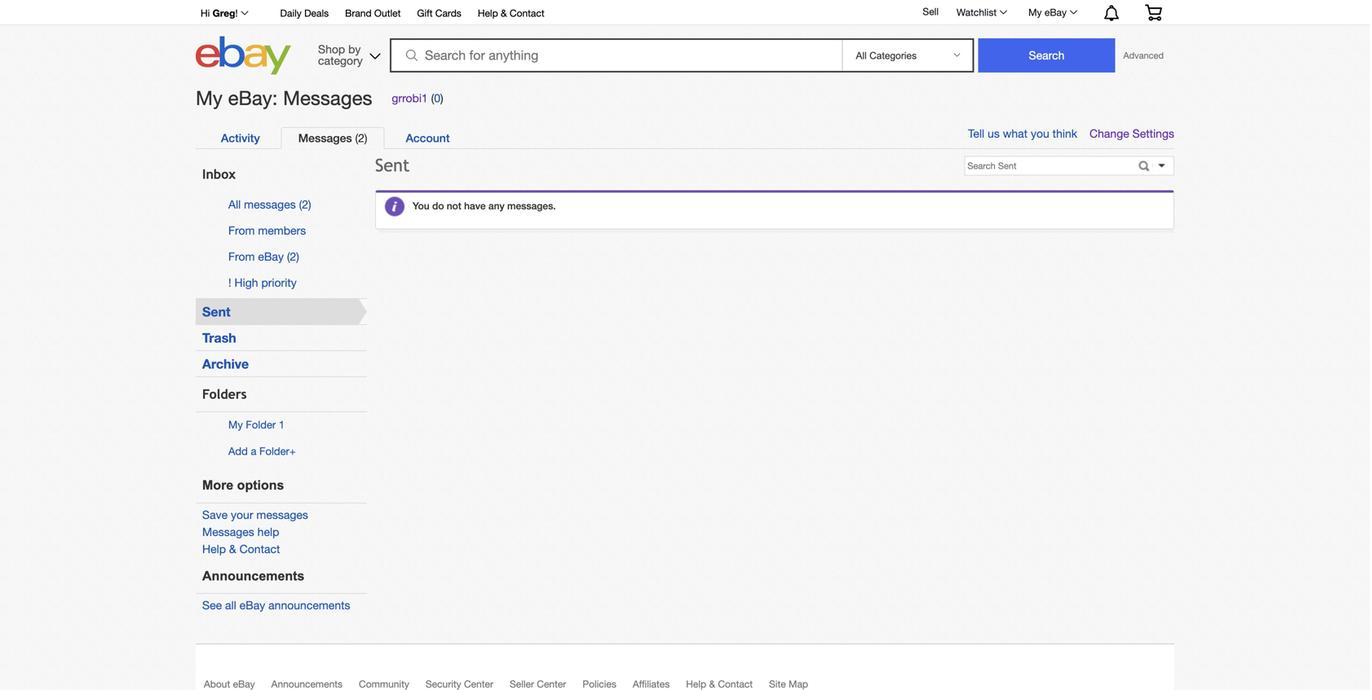 Task type: locate. For each thing, give the bounding box(es) containing it.
folder left 1
[[246, 419, 276, 432]]

! inside the 'account' navigation
[[235, 7, 238, 19]]

1 vertical spatial messages
[[298, 131, 352, 145]]

from up high
[[228, 250, 255, 263]]

0 horizontal spatial center
[[464, 679, 493, 690]]

watchlist
[[957, 7, 997, 18]]

0 horizontal spatial sent
[[202, 304, 231, 320]]

from members link
[[228, 224, 306, 237]]

center right security
[[464, 679, 493, 690]]

1 horizontal spatial my
[[228, 419, 243, 432]]

announcements
[[202, 569, 304, 584], [271, 679, 343, 690]]

0 horizontal spatial contact
[[239, 543, 280, 556]]

center
[[464, 679, 493, 690], [537, 679, 566, 690]]

2 vertical spatial (2)
[[287, 250, 299, 263]]

ebay for from ebay (2)
[[258, 250, 284, 263]]

my inside the 'account' navigation
[[1028, 7, 1042, 18]]

0 vertical spatial &
[[501, 7, 507, 19]]

1 horizontal spatial !
[[235, 7, 238, 19]]

submit search request image
[[1137, 161, 1154, 175]]

see all ebay announcements link
[[202, 599, 350, 612]]

0 horizontal spatial &
[[229, 543, 236, 556]]

2 horizontal spatial help
[[686, 679, 706, 690]]

advanced
[[1123, 50, 1164, 61]]

0 vertical spatial from
[[228, 224, 255, 237]]

help right cards on the top left
[[478, 7, 498, 19]]

2 horizontal spatial help & contact link
[[686, 679, 769, 691]]

0 horizontal spatial help & contact
[[478, 7, 544, 19]]

contact left site
[[718, 679, 753, 690]]

0 vertical spatial help
[[478, 7, 498, 19]]

1 horizontal spatial contact
[[510, 7, 544, 19]]

save
[[202, 508, 228, 522]]

help & contact right cards on the top left
[[478, 7, 544, 19]]

0 vertical spatial announcements
[[202, 569, 304, 584]]

outlet
[[374, 7, 401, 19]]

center for seller center
[[537, 679, 566, 690]]

announcements up all
[[202, 569, 304, 584]]

1 vertical spatial help & contact link
[[202, 543, 280, 556]]

2 horizontal spatial &
[[709, 679, 715, 690]]

all
[[225, 599, 236, 612]]

0 horizontal spatial help & contact link
[[202, 543, 280, 556]]

sent down account link
[[375, 155, 410, 176]]

center right the seller
[[537, 679, 566, 690]]

shop by category banner
[[192, 0, 1174, 79]]

my for my folder 1
[[228, 419, 243, 432]]

see
[[202, 599, 222, 612]]

Search Sent text field
[[965, 157, 1133, 175]]

(2)
[[355, 131, 367, 145], [299, 198, 311, 211], [287, 250, 299, 263]]

category
[[318, 54, 363, 67]]

2 horizontal spatial my
[[1028, 7, 1042, 18]]

sell link
[[915, 6, 946, 17]]

1 vertical spatial my
[[196, 86, 223, 109]]

& inside the 'account' navigation
[[501, 7, 507, 19]]

none submit inside shop by category banner
[[978, 38, 1115, 73]]

0 horizontal spatial help
[[202, 543, 226, 556]]

from
[[228, 224, 255, 237], [228, 250, 255, 263]]

community
[[359, 679, 409, 690]]

2 vertical spatial contact
[[718, 679, 753, 690]]

my ebay link
[[1019, 2, 1085, 22]]

ebay inside the 'account' navigation
[[1045, 7, 1067, 18]]

community link
[[359, 679, 426, 691]]

brand
[[345, 7, 372, 19]]

help
[[478, 7, 498, 19], [202, 543, 226, 556], [686, 679, 706, 690]]

0 horizontal spatial !
[[228, 276, 231, 289]]

1 horizontal spatial help & contact
[[686, 679, 753, 690]]

0 vertical spatial help & contact link
[[478, 5, 544, 23]]

ebay down 'from members' link
[[258, 250, 284, 263]]

gift
[[417, 7, 433, 19]]

daily deals
[[280, 7, 329, 19]]

messages
[[283, 86, 372, 109], [298, 131, 352, 145], [202, 525, 254, 539]]

1 horizontal spatial sent
[[375, 155, 410, 176]]

ebay right all
[[239, 599, 265, 612]]

(2) up members
[[299, 198, 311, 211]]

search image
[[406, 50, 418, 61]]

0 vertical spatial !
[[235, 7, 238, 19]]

have
[[464, 200, 486, 212]]

1 horizontal spatial &
[[501, 7, 507, 19]]

inbox
[[202, 167, 236, 182]]

ebay for my ebay
[[1045, 7, 1067, 18]]

1 vertical spatial (2)
[[299, 198, 311, 211]]

0 vertical spatial messages
[[244, 198, 296, 211]]

+
[[289, 445, 296, 458]]

1 vertical spatial from
[[228, 250, 255, 263]]

my
[[1028, 7, 1042, 18], [196, 86, 223, 109], [228, 419, 243, 432]]

help inside the 'account' navigation
[[478, 7, 498, 19]]

! right hi at the left
[[235, 7, 238, 19]]

messages (2)
[[298, 131, 367, 145]]

2 vertical spatial help
[[686, 679, 706, 690]]

help inside save your messages messages help help & contact
[[202, 543, 226, 556]]

site
[[769, 679, 786, 690]]

account link
[[389, 127, 467, 149]]

us
[[988, 127, 1000, 140]]

gift cards link
[[417, 5, 461, 23]]

help down messages help link
[[202, 543, 226, 556]]

my right watchlist link
[[1028, 7, 1042, 18]]

2 horizontal spatial contact
[[718, 679, 753, 690]]

1 horizontal spatial help
[[478, 7, 498, 19]]

sent up trash
[[202, 304, 231, 320]]

1 vertical spatial &
[[229, 543, 236, 556]]

1 center from the left
[[464, 679, 493, 690]]

map
[[789, 679, 808, 690]]

0 link
[[434, 91, 440, 105]]

contact right cards on the top left
[[510, 7, 544, 19]]

& down messages help link
[[229, 543, 236, 556]]

sent
[[375, 155, 410, 176], [202, 304, 231, 320]]

my up add
[[228, 419, 243, 432]]

folder
[[246, 419, 276, 432], [259, 445, 289, 458]]

! left high
[[228, 276, 231, 289]]

change settings
[[1089, 127, 1174, 140]]

help right the affiliates
[[686, 679, 706, 690]]

ebay for about ebay
[[233, 679, 255, 690]]

change settings link
[[1089, 127, 1174, 140]]

my ebay: messages
[[196, 86, 372, 109]]

contact inside save your messages messages help help & contact
[[239, 543, 280, 556]]

messages.
[[507, 200, 556, 212]]

my left the ebay:
[[196, 86, 223, 109]]

&
[[501, 7, 507, 19], [229, 543, 236, 556], [709, 679, 715, 690]]

contact down help
[[239, 543, 280, 556]]

!
[[235, 7, 238, 19], [228, 276, 231, 289]]

help & contact for help & contact link to the bottom
[[686, 679, 753, 690]]

1 from from the top
[[228, 224, 255, 237]]

from ebay (2) link
[[228, 250, 299, 263]]

site map link
[[769, 679, 824, 691]]

ebay right watchlist link
[[1045, 7, 1067, 18]]

policies
[[583, 679, 616, 690]]

my for my ebay: messages
[[196, 86, 223, 109]]

announcements left the 'community'
[[271, 679, 343, 690]]

help & contact left site
[[686, 679, 753, 690]]

sent link
[[202, 304, 231, 320]]

site map
[[769, 679, 808, 690]]

2 from from the top
[[228, 250, 255, 263]]

your shopping cart image
[[1144, 4, 1163, 21]]

help
[[257, 525, 279, 539]]

(2) left account at the top of page
[[355, 131, 367, 145]]

from down the all
[[228, 224, 255, 237]]

None submit
[[978, 38, 1115, 73]]

messages up help
[[256, 508, 308, 522]]

all
[[228, 198, 241, 211]]

1 horizontal spatial center
[[537, 679, 566, 690]]

1
[[279, 419, 285, 432]]

1 vertical spatial contact
[[239, 543, 280, 556]]

0 vertical spatial folder
[[246, 419, 276, 432]]

1 vertical spatial messages
[[256, 508, 308, 522]]

help & contact inside the 'account' navigation
[[478, 7, 544, 19]]

folder right a
[[259, 445, 289, 458]]

folders
[[202, 387, 247, 402]]

0 vertical spatial my
[[1028, 7, 1042, 18]]

0 horizontal spatial my
[[196, 86, 223, 109]]

& right cards on the top left
[[501, 7, 507, 19]]

& right affiliates link
[[709, 679, 715, 690]]

2 vertical spatial messages
[[202, 525, 254, 539]]

activity link
[[204, 127, 277, 149]]

help & contact link
[[478, 5, 544, 23], [202, 543, 280, 556], [686, 679, 769, 691]]

help & contact link right cards on the top left
[[478, 5, 544, 23]]

trash link
[[202, 330, 236, 346]]

(2) for all messages (2)
[[299, 198, 311, 211]]

2 center from the left
[[537, 679, 566, 690]]

daily deals link
[[280, 5, 329, 23]]

you
[[413, 200, 429, 212]]

messages up 'from members' link
[[244, 198, 296, 211]]

help & contact link down messages help link
[[202, 543, 280, 556]]

1 vertical spatial help
[[202, 543, 226, 556]]

0 vertical spatial help & contact
[[478, 7, 544, 19]]

a
[[251, 445, 256, 458]]

2 vertical spatial my
[[228, 419, 243, 432]]

seller
[[510, 679, 534, 690]]

ebay right about
[[233, 679, 255, 690]]

(2) down members
[[287, 250, 299, 263]]

messages
[[244, 198, 296, 211], [256, 508, 308, 522]]

0 vertical spatial (2)
[[355, 131, 367, 145]]

(2) inside tab list
[[355, 131, 367, 145]]

messages down save
[[202, 525, 254, 539]]

about
[[204, 679, 230, 690]]

archive link
[[202, 356, 249, 372]]

tab list
[[204, 127, 1157, 149]]

1 vertical spatial help & contact
[[686, 679, 753, 690]]

0 vertical spatial contact
[[510, 7, 544, 19]]

messages down 'category'
[[283, 86, 372, 109]]

messages down my ebay: messages
[[298, 131, 352, 145]]

help & contact link left map
[[686, 679, 769, 691]]



Task type: describe. For each thing, give the bounding box(es) containing it.
seller center
[[510, 679, 566, 690]]

(
[[431, 91, 434, 105]]

tell
[[968, 127, 984, 140]]

daily
[[280, 7, 302, 19]]

hi greg !
[[201, 7, 238, 19]]

high
[[234, 276, 258, 289]]

policies link
[[583, 679, 633, 691]]

messages help link
[[202, 525, 279, 539]]

by
[[348, 42, 361, 56]]

security
[[426, 679, 461, 690]]

trash
[[202, 330, 236, 346]]

deals
[[304, 7, 329, 19]]

grrobi1 link
[[392, 91, 428, 105]]

tab list containing activity
[[204, 127, 1157, 149]]

1 vertical spatial folder
[[259, 445, 289, 458]]

announcements
[[268, 599, 350, 612]]

hi
[[201, 7, 210, 19]]

1 vertical spatial !
[[228, 276, 231, 289]]

help for help & contact link to the bottom
[[686, 679, 706, 690]]

members
[[258, 224, 306, 237]]

any
[[488, 200, 505, 212]]

archive
[[202, 356, 249, 372]]

messages inside save your messages messages help help & contact
[[256, 508, 308, 522]]

greg
[[213, 7, 235, 19]]

& inside save your messages messages help help & contact
[[229, 543, 236, 556]]

from for from ebay (2)
[[228, 250, 255, 263]]

affiliates link
[[633, 679, 686, 691]]

my ebay
[[1028, 7, 1067, 18]]

advanced link
[[1115, 39, 1172, 72]]

account
[[406, 131, 450, 145]]

about ebay
[[204, 679, 255, 690]]

settings
[[1132, 127, 1174, 140]]

! high priority link
[[228, 276, 297, 289]]

cards
[[435, 7, 461, 19]]

all messages (2) link
[[228, 198, 311, 211]]

)
[[440, 91, 443, 105]]

my folder 1 link
[[228, 419, 285, 432]]

watchlist link
[[948, 2, 1015, 22]]

shop by category
[[318, 42, 363, 67]]

save your messages messages help help & contact
[[202, 508, 308, 556]]

(2) for from ebay (2)
[[287, 250, 299, 263]]

affiliates
[[633, 679, 670, 690]]

brand outlet link
[[345, 5, 401, 23]]

all messages (2)
[[228, 198, 311, 211]]

grrobi1 ( 0 )
[[392, 91, 443, 105]]

2 vertical spatial &
[[709, 679, 715, 690]]

do
[[432, 200, 444, 212]]

1 vertical spatial sent
[[202, 304, 231, 320]]

! high priority
[[228, 276, 297, 289]]

security center link
[[426, 679, 510, 691]]

announcements link
[[271, 679, 359, 691]]

security center
[[426, 679, 493, 690]]

account navigation
[[192, 0, 1174, 25]]

0 vertical spatial sent
[[375, 155, 410, 176]]

0
[[434, 91, 440, 105]]

what
[[1003, 127, 1028, 140]]

0 vertical spatial messages
[[283, 86, 372, 109]]

center for security center
[[464, 679, 493, 690]]

not
[[447, 200, 461, 212]]

grrobi1
[[392, 91, 428, 105]]

from ebay (2)
[[228, 250, 299, 263]]

from members
[[228, 224, 306, 237]]

messages inside save your messages messages help help & contact
[[202, 525, 254, 539]]

add
[[228, 445, 248, 458]]

activity
[[221, 131, 260, 145]]

tell us what you think link
[[968, 127, 1089, 140]]

help for the middle help & contact link
[[478, 7, 498, 19]]

1 vertical spatial announcements
[[271, 679, 343, 690]]

contact inside the 'account' navigation
[[510, 7, 544, 19]]

1 horizontal spatial help & contact link
[[478, 5, 544, 23]]

more
[[202, 478, 233, 493]]

more options
[[202, 478, 284, 493]]

sell
[[923, 6, 939, 17]]

brand outlet
[[345, 7, 401, 19]]

my for my ebay
[[1028, 7, 1042, 18]]

about ebay link
[[204, 679, 271, 691]]

see all ebay announcements
[[202, 599, 350, 612]]

your
[[231, 508, 253, 522]]

add a folder +
[[228, 445, 296, 458]]

my folder 1
[[228, 419, 285, 432]]

priority
[[261, 276, 297, 289]]

you do not have any messages.
[[413, 200, 556, 212]]

you
[[1031, 127, 1049, 140]]

Search for anything text field
[[392, 40, 839, 71]]

save your messages link
[[202, 508, 308, 522]]

from for from members
[[228, 224, 255, 237]]

help & contact for the middle help & contact link
[[478, 7, 544, 19]]

shop
[[318, 42, 345, 56]]

gift cards
[[417, 7, 461, 19]]

2 vertical spatial help & contact link
[[686, 679, 769, 691]]



Task type: vqa. For each thing, say whether or not it's contained in the screenshot.
the bottom contact
yes



